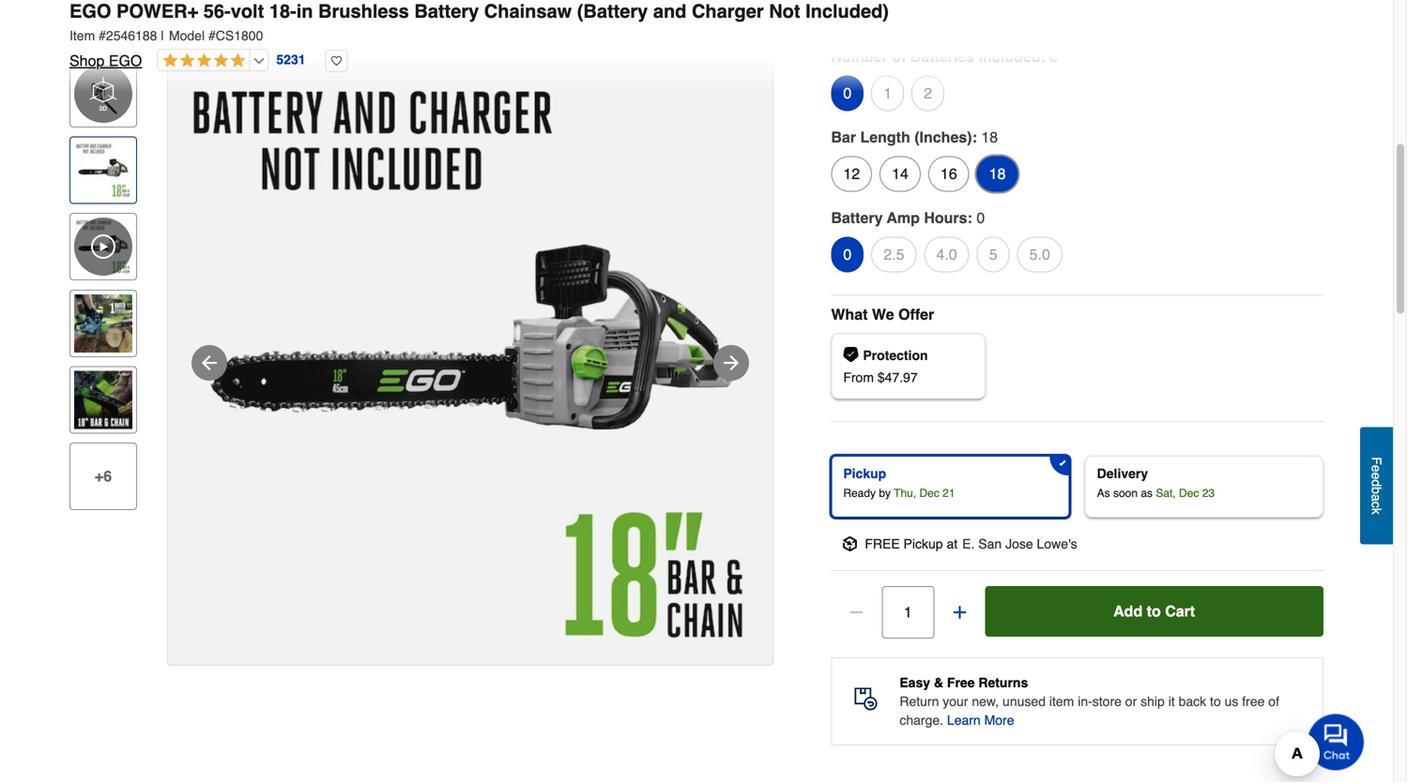 Task type: vqa. For each thing, say whether or not it's contained in the screenshot.
the top Patio
no



Task type: locate. For each thing, give the bounding box(es) containing it.
18 right 16
[[989, 165, 1006, 182]]

dec
[[920, 487, 940, 500], [1179, 487, 1199, 500]]

to inside easy & free returns return your new, unused item in-store or ship it back to us free of charge.
[[1210, 695, 1221, 710]]

2 dec from the left
[[1179, 487, 1199, 500]]

chain
[[941, 6, 973, 21]]

returns
[[979, 676, 1028, 691]]

0 horizontal spatial battery
[[414, 0, 479, 22]]

to
[[1147, 603, 1161, 620], [1210, 695, 1221, 710]]

ego up item
[[69, 0, 111, 22]]

back
[[1179, 695, 1206, 710]]

1 vertical spatial to
[[1210, 695, 1221, 710]]

and right the bar
[[916, 6, 937, 21]]

soon
[[1113, 487, 1138, 500]]

0 right hours
[[977, 209, 985, 227]]

of
[[892, 48, 906, 65], [1269, 695, 1280, 710]]

e.
[[962, 537, 975, 552]]

0 right included
[[1050, 48, 1058, 65]]

1 horizontal spatial and
[[916, 6, 937, 21]]

to right add
[[1147, 603, 1161, 620]]

2 e from the top
[[1369, 473, 1384, 480]]

2.5
[[884, 246, 904, 263]]

volt
[[231, 0, 264, 22]]

0 vertical spatial 18
[[981, 128, 998, 146]]

a
[[1369, 495, 1384, 502]]

18-
[[269, 0, 296, 22], [846, 6, 865, 21]]

1 vertical spatial 18
[[989, 165, 1006, 182]]

1 horizontal spatial #
[[208, 28, 216, 43]]

0 vertical spatial of
[[892, 48, 906, 65]]

pickup ready by thu, dec 21
[[843, 466, 955, 500]]

battery left the chainsaw
[[414, 0, 479, 22]]

0 down the number
[[843, 84, 852, 102]]

# right item
[[99, 28, 106, 43]]

delivery as soon as sat, dec 23
[[1097, 466, 1215, 500]]

bar
[[893, 6, 912, 21]]

to left us
[[1210, 695, 1221, 710]]

hours
[[924, 209, 967, 227]]

delivery
[[1097, 466, 1148, 481]]

0 vertical spatial battery
[[414, 0, 479, 22]]

1 vertical spatial ego
[[109, 52, 142, 69]]

18 right (inches)
[[981, 128, 998, 146]]

1 horizontal spatial dec
[[1179, 487, 1199, 500]]

san
[[978, 537, 1002, 552]]

23
[[1202, 487, 1215, 500]]

what
[[831, 306, 868, 323]]

18- up the number
[[846, 6, 865, 21]]

18- right volt
[[269, 0, 296, 22]]

more
[[984, 713, 1014, 728]]

chainsaw
[[484, 0, 572, 22]]

1 vertical spatial of
[[1269, 695, 1280, 710]]

2546188
[[106, 28, 157, 43]]

battery down '12'
[[831, 209, 883, 227]]

ready
[[843, 487, 876, 500]]

pickup left at
[[904, 537, 943, 552]]

1 horizontal spatial of
[[1269, 695, 1280, 710]]

us
[[1225, 695, 1239, 710]]

store
[[1093, 695, 1122, 710]]

# down 56-
[[208, 28, 216, 43]]

brushless
[[318, 0, 409, 22]]

lowe's
[[1037, 537, 1077, 552]]

0 horizontal spatial 18-
[[269, 0, 296, 22]]

12
[[843, 165, 860, 182]]

included)
[[806, 0, 889, 22]]

&
[[934, 676, 943, 691]]

learn more link
[[947, 711, 1014, 730]]

number of batteries included : 0
[[831, 48, 1058, 65]]

bar
[[831, 128, 856, 146]]

minus image
[[847, 604, 866, 622]]

1 horizontal spatial pickup
[[904, 537, 943, 552]]

item
[[69, 28, 95, 43]]

1 dec from the left
[[920, 487, 940, 500]]

0 horizontal spatial to
[[1147, 603, 1161, 620]]

|
[[161, 28, 164, 43]]

of right the number
[[892, 48, 906, 65]]

amp
[[887, 209, 920, 227]]

ego power+ 56-volt 18-in brushless battery chainsaw (battery and charger not included) item # 2546188 | model # cs1800
[[69, 0, 889, 43]]

of right "free"
[[1269, 695, 1280, 710]]

0 vertical spatial pickup
[[843, 466, 886, 481]]

0
[[1050, 48, 1058, 65], [843, 84, 852, 102], [977, 209, 985, 227], [843, 246, 852, 263]]

free pickup at e. san jose lowe's
[[865, 537, 1077, 552]]

1 vertical spatial battery
[[831, 209, 883, 227]]

to inside button
[[1147, 603, 1161, 620]]

arrow right image
[[720, 352, 743, 375]]

0 horizontal spatial #
[[99, 28, 106, 43]]

power+
[[116, 0, 198, 22]]

0 vertical spatial to
[[1147, 603, 1161, 620]]

item
[[1049, 695, 1074, 710]]

add to cart
[[1113, 603, 1195, 620]]

ego down 2546188
[[109, 52, 142, 69]]

by
[[879, 487, 891, 500]]

chat invite button image
[[1308, 714, 1365, 771]]

e
[[1369, 465, 1384, 473], [1369, 473, 1384, 480]]

0 horizontal spatial pickup
[[843, 466, 886, 481]]

0 vertical spatial ego
[[69, 0, 111, 22]]

e up d
[[1369, 465, 1384, 473]]

and up item number 2 5 4 6 1 8 8 and model number c s 1 8 0 0 element
[[653, 0, 687, 22]]

16
[[941, 165, 957, 182]]

0 horizontal spatial dec
[[920, 487, 940, 500]]

: for 18
[[972, 128, 977, 146]]

dec left 21
[[920, 487, 940, 500]]

item number 2 5 4 6 1 8 8 and model number c s 1 8 0 0 element
[[69, 26, 1324, 45]]

dec inside delivery as soon as sat, dec 23
[[1179, 487, 1199, 500]]

e up b
[[1369, 473, 1384, 480]]

ego  #cs1800 - thumbnail2 image
[[74, 295, 132, 353]]

in
[[296, 0, 313, 22]]

0 horizontal spatial and
[[653, 0, 687, 22]]

option group
[[824, 449, 1331, 526]]

2 vertical spatial :
[[967, 209, 972, 227]]

+6 button
[[69, 443, 137, 511]]

battery
[[414, 0, 479, 22], [831, 209, 883, 227]]

pickup image
[[842, 537, 857, 552]]

1 vertical spatial :
[[972, 128, 977, 146]]

: for 0
[[967, 209, 972, 227]]

length
[[860, 128, 910, 146]]

included
[[979, 48, 1041, 65]]

plus image
[[950, 604, 969, 622]]

18
[[981, 128, 998, 146], [989, 165, 1006, 182]]

pickup up ready
[[843, 466, 886, 481]]

(battery
[[577, 0, 648, 22]]

shop ego
[[69, 52, 142, 69]]

battery inside ego power+ 56-volt 18-in brushless battery chainsaw (battery and charger not included) item # 2546188 | model # cs1800
[[414, 0, 479, 22]]

5.0
[[1029, 246, 1050, 263]]

easy & free returns return your new, unused item in-store or ship it back to us free of charge.
[[900, 676, 1280, 728]]

sat,
[[1156, 487, 1176, 500]]

pickup inside 'pickup ready by thu, dec 21'
[[843, 466, 886, 481]]

of inside easy & free returns return your new, unused item in-store or ship it back to us free of charge.
[[1269, 695, 1280, 710]]

from
[[843, 370, 874, 385]]

dec left 23
[[1179, 487, 1199, 500]]

pickup
[[843, 466, 886, 481], [904, 537, 943, 552]]

5
[[989, 246, 998, 263]]

1 horizontal spatial to
[[1210, 695, 1221, 710]]

number
[[831, 48, 888, 65]]



Task type: describe. For each thing, give the bounding box(es) containing it.
$47.97
[[878, 370, 918, 385]]

5231
[[276, 52, 306, 67]]

1 vertical spatial pickup
[[904, 537, 943, 552]]

ego inside ego power+ 56-volt 18-in brushless battery chainsaw (battery and charger not included) item # 2546188 | model # cs1800
[[69, 0, 111, 22]]

and inside ego power+ 56-volt 18-in brushless battery chainsaw (battery and charger not included) item # 2546188 | model # cs1800
[[653, 0, 687, 22]]

charge.
[[900, 713, 943, 728]]

not
[[769, 0, 800, 22]]

ego  #cs1800 - thumbnail image
[[74, 141, 132, 200]]

learn more
[[947, 713, 1014, 728]]

charger
[[692, 0, 764, 22]]

return
[[900, 695, 939, 710]]

56-
[[204, 0, 231, 22]]

easy
[[900, 676, 930, 691]]

free
[[947, 676, 975, 691]]

in-
[[1078, 695, 1093, 710]]

1 # from the left
[[99, 28, 106, 43]]

at
[[947, 537, 958, 552]]

learn
[[947, 713, 981, 728]]

0 left 2.5
[[843, 246, 852, 263]]

1 horizontal spatial 18-
[[846, 6, 865, 21]]

4.0
[[936, 246, 957, 263]]

protection plan filled image
[[843, 347, 858, 362]]

add
[[1113, 603, 1143, 620]]

1 horizontal spatial battery
[[831, 209, 883, 227]]

(inches)
[[915, 128, 972, 146]]

option group containing pickup
[[824, 449, 1331, 526]]

jose
[[1005, 537, 1033, 552]]

free
[[865, 537, 900, 552]]

we
[[872, 306, 894, 323]]

add to cart button
[[985, 587, 1324, 637]]

+6
[[95, 468, 112, 485]]

dec inside 'pickup ready by thu, dec 21'
[[920, 487, 940, 500]]

protection from $47.97
[[843, 348, 928, 385]]

battery amp hours : 0
[[831, 209, 985, 227]]

ego  #cs1800 - thumbnail3 image
[[74, 371, 132, 429]]

model
[[169, 28, 205, 43]]

as
[[1097, 487, 1110, 500]]

ego  #cs1800 image
[[168, 61, 773, 666]]

d
[[1369, 480, 1384, 487]]

f e e d b a c k
[[1369, 457, 1384, 515]]

0 vertical spatial :
[[1041, 48, 1046, 65]]

thu,
[[894, 487, 916, 500]]

f
[[1369, 457, 1384, 465]]

b
[[1369, 487, 1384, 495]]

your
[[943, 695, 968, 710]]

f e e d b a c k button
[[1360, 427, 1393, 545]]

k
[[1369, 508, 1384, 515]]

ship
[[1141, 695, 1165, 710]]

as
[[1141, 487, 1153, 500]]

new,
[[972, 695, 999, 710]]

it
[[1168, 695, 1175, 710]]

c
[[1369, 502, 1384, 508]]

18-inch bar and chain
[[846, 6, 973, 21]]

heart outline image
[[325, 50, 348, 72]]

1
[[884, 84, 892, 102]]

shop
[[69, 52, 105, 69]]

cart
[[1165, 603, 1195, 620]]

inch
[[865, 6, 889, 21]]

4.7 stars image
[[158, 53, 245, 70]]

protection
[[863, 348, 928, 363]]

free
[[1242, 695, 1265, 710]]

2 # from the left
[[208, 28, 216, 43]]

14
[[892, 165, 909, 182]]

or
[[1125, 695, 1137, 710]]

bar length (inches) : 18
[[831, 128, 998, 146]]

21
[[943, 487, 955, 500]]

arrow left image
[[198, 352, 221, 375]]

cs1800
[[216, 28, 263, 43]]

1 e from the top
[[1369, 465, 1384, 473]]

unused
[[1003, 695, 1046, 710]]

Stepper number input field with increment and decrement buttons number field
[[882, 587, 934, 639]]

offer
[[898, 306, 934, 323]]

what we offer
[[831, 306, 934, 323]]

batteries
[[910, 48, 975, 65]]

18- inside ego power+ 56-volt 18-in brushless battery chainsaw (battery and charger not included) item # 2546188 | model # cs1800
[[269, 0, 296, 22]]

0 horizontal spatial of
[[892, 48, 906, 65]]



